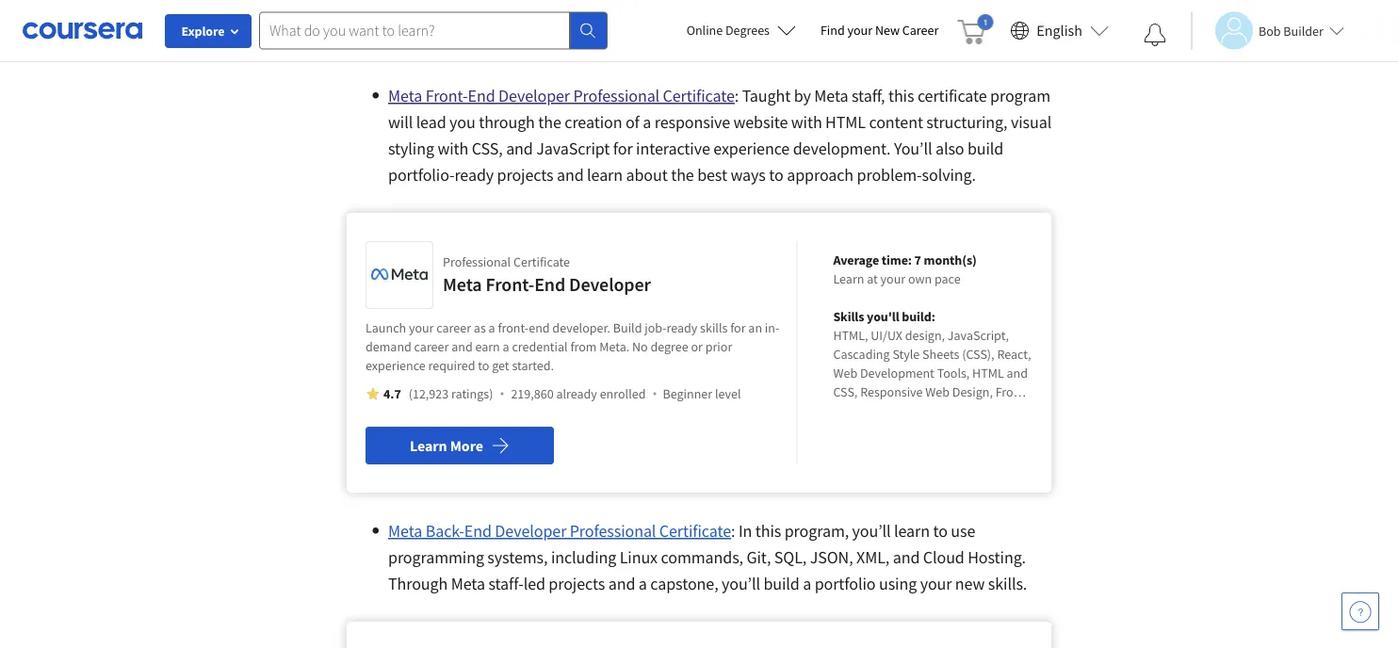 Task type: locate. For each thing, give the bounding box(es) containing it.
front- down professional on the left of page
[[486, 273, 534, 296]]

0 vertical spatial end
[[468, 85, 495, 106]]

beginner
[[663, 385, 712, 402]]

1 vertical spatial end
[[534, 273, 565, 296]]

1 vertical spatial build
[[764, 573, 800, 594]]

show notifications image
[[1144, 24, 1166, 46]]

search
[[780, 35, 826, 57]]

visual
[[1011, 112, 1052, 133]]

ready up degree
[[667, 319, 697, 336]]

1 horizontal spatial experience
[[713, 138, 790, 159]]

1 vertical spatial you'll
[[722, 573, 760, 594]]

review,
[[346, 35, 396, 57]]

use
[[951, 521, 975, 542]]

1 horizontal spatial also
[[935, 138, 964, 159]]

professional up linux
[[570, 521, 656, 542]]

professional certificate meta front-end developer
[[443, 253, 651, 296]]

meta inside the professional certificate meta front-end developer
[[443, 273, 482, 296]]

0 horizontal spatial for
[[613, 138, 633, 159]]

enrolled
[[600, 385, 646, 402]]

0 vertical spatial also
[[645, 9, 674, 30]]

0 vertical spatial projects
[[497, 164, 553, 186]]

your right launch on the left of page
[[409, 319, 434, 336]]

1 vertical spatial to
[[478, 357, 489, 374]]

0 vertical spatial to
[[769, 164, 784, 186]]

with
[[763, 9, 794, 30], [644, 35, 675, 57], [791, 112, 822, 133], [438, 138, 468, 159]]

will up support at the left of page
[[617, 9, 641, 30]]

career
[[797, 9, 841, 30], [538, 35, 582, 57], [436, 319, 471, 336], [414, 338, 449, 355]]

to left the get
[[478, 357, 489, 374]]

a right earning
[[403, 9, 412, 30]]

certificate up support at the left of page
[[542, 9, 614, 30]]

interactive
[[636, 138, 710, 159]]

meta down professional on the left of page
[[443, 273, 482, 296]]

as up earn
[[474, 319, 486, 336]]

also left provide
[[645, 9, 674, 30]]

0 vertical spatial the
[[538, 112, 561, 133]]

certificate right professional on the left of page
[[513, 253, 570, 270]]

and up required
[[451, 338, 473, 355]]

1 vertical spatial will
[[388, 112, 413, 133]]

for inside the 'launch your career as a front-end developer. build job-ready skills for an in- demand career and earn a credential from meta. no degree or prior experience required to get started.'
[[730, 319, 746, 336]]

1 vertical spatial learn
[[410, 436, 447, 455]]

1 horizontal spatial ready
[[667, 319, 697, 336]]

0 vertical spatial will
[[617, 9, 641, 30]]

experience
[[713, 138, 790, 159], [366, 357, 426, 374]]

front- inside the professional certificate meta front-end developer
[[486, 273, 534, 296]]

support
[[585, 35, 640, 57]]

0 horizontal spatial also
[[645, 9, 674, 30]]

a inside earning a meta professional certificate will also provide you with career resources such as resume review, interview prep, and career support with coursera's job search guide.
[[403, 9, 412, 30]]

0 vertical spatial developer
[[498, 85, 570, 106]]

: inside : taught by meta staff, this certificate program will lead you through the creation of a responsive website with html content structuring, visual styling with css, and javascript for interactive experience development. you'll also build portfolio-ready projects and learn about the best ways to approach problem-solving.
[[735, 85, 739, 106]]

4.7 (12,923 ratings)
[[383, 385, 493, 402]]

0 horizontal spatial you'll
[[722, 573, 760, 594]]

0 vertical spatial as
[[951, 9, 967, 30]]

meta up interview
[[415, 9, 449, 30]]

0 vertical spatial ready
[[454, 164, 494, 186]]

solving.
[[922, 164, 976, 186]]

0 horizontal spatial learn
[[410, 436, 447, 455]]

certificate up responsive
[[663, 85, 735, 106]]

you'll down git,
[[722, 573, 760, 594]]

1 horizontal spatial for
[[730, 319, 746, 336]]

professional
[[443, 253, 511, 270]]

0 horizontal spatial experience
[[366, 357, 426, 374]]

as right "such"
[[951, 9, 967, 30]]

you'll up 'xml,'
[[852, 521, 891, 542]]

degrees
[[725, 22, 770, 39]]

front-
[[426, 85, 468, 106], [486, 273, 534, 296]]

bob builder button
[[1191, 12, 1344, 49]]

1 vertical spatial certificate
[[513, 253, 570, 270]]

responsive
[[654, 112, 730, 133]]

end inside the professional certificate meta front-end developer
[[534, 273, 565, 296]]

the
[[538, 112, 561, 133], [671, 164, 694, 186]]

learn left more
[[410, 436, 447, 455]]

certificate for meta front-end developer professional certificate
[[663, 85, 735, 106]]

0 vertical spatial learn
[[587, 164, 623, 186]]

: left taught
[[735, 85, 739, 106]]

learn down average
[[833, 270, 864, 287]]

meta right by
[[814, 85, 848, 106]]

your down 'time:'
[[881, 270, 906, 287]]

0 horizontal spatial learn
[[587, 164, 623, 186]]

a right the of on the top of the page
[[643, 112, 651, 133]]

build
[[968, 138, 1004, 159], [764, 573, 800, 594]]

meta front-end developer professional certificate
[[388, 85, 735, 106]]

build down structuring,
[[968, 138, 1004, 159]]

css,
[[472, 138, 503, 159]]

0 vertical spatial professional
[[452, 9, 539, 30]]

4.7
[[383, 385, 401, 402]]

skills.
[[988, 573, 1027, 594]]

0 vertical spatial certificate
[[542, 9, 614, 30]]

your down cloud
[[920, 573, 952, 594]]

online degrees button
[[671, 9, 811, 51]]

for left an
[[730, 319, 746, 336]]

1 horizontal spatial front-
[[486, 273, 534, 296]]

job-
[[645, 319, 667, 336]]

1 vertical spatial this
[[755, 521, 781, 542]]

meta
[[415, 9, 449, 30], [388, 85, 422, 106], [814, 85, 848, 106], [443, 273, 482, 296], [388, 521, 422, 542], [451, 573, 485, 594]]

learn inside learn more button
[[410, 436, 447, 455]]

also inside earning a meta professional certificate will also provide you with career resources such as resume review, interview prep, and career support with coursera's job search guide.
[[645, 9, 674, 30]]

experience down demand
[[366, 357, 426, 374]]

1 vertical spatial for
[[730, 319, 746, 336]]

shopping cart: 1 item image
[[958, 14, 993, 44]]

help center image
[[1349, 600, 1372, 623]]

learn up cloud
[[894, 521, 930, 542]]

developer up "systems,"
[[495, 521, 566, 542]]

1 vertical spatial :
[[731, 521, 735, 542]]

to inside : taught by meta staff, this certificate program will lead you through the creation of a responsive website with html content structuring, visual styling with css, and javascript for interactive experience development. you'll also build portfolio-ready projects and learn about the best ways to approach problem-solving.
[[769, 164, 784, 186]]

prior
[[705, 338, 732, 355]]

content
[[869, 112, 923, 133]]

you inside earning a meta professional certificate will also provide you with career resources such as resume review, interview prep, and career support with coursera's job search guide.
[[734, 9, 760, 30]]

1 horizontal spatial this
[[888, 85, 914, 106]]

1 vertical spatial ready
[[667, 319, 697, 336]]

experience inside : taught by meta staff, this certificate program will lead you through the creation of a responsive website with html content structuring, visual styling with css, and javascript for interactive experience development. you'll also build portfolio-ready projects and learn about the best ways to approach problem-solving.
[[713, 138, 790, 159]]

english button
[[1003, 0, 1116, 61]]

git,
[[747, 547, 771, 568]]

front- up lead
[[426, 85, 468, 106]]

: inside the : in this program, you'll learn to use programming systems, including linux commands, git, sql, json, xml, and cloud hosting. through meta staff-led projects and a capstone, you'll build a portfolio using your new skills.
[[731, 521, 735, 542]]

developer for through
[[498, 85, 570, 106]]

and up the using
[[893, 547, 920, 568]]

with up job
[[763, 9, 794, 30]]

already
[[556, 385, 597, 402]]

0 horizontal spatial to
[[478, 357, 489, 374]]

learn more
[[410, 436, 483, 455]]

1 vertical spatial front-
[[486, 273, 534, 296]]

professional for front-
[[573, 85, 660, 106]]

0 horizontal spatial the
[[538, 112, 561, 133]]

cloud
[[923, 547, 964, 568]]

None search field
[[259, 12, 608, 49]]

for down the of on the top of the page
[[613, 138, 633, 159]]

end up end
[[534, 273, 565, 296]]

0 vertical spatial build
[[968, 138, 1004, 159]]

0 horizontal spatial build
[[764, 573, 800, 594]]

your inside the : in this program, you'll learn to use programming systems, including linux commands, git, sql, json, xml, and cloud hosting. through meta staff-led projects and a capstone, you'll build a portfolio using your new skills.
[[920, 573, 952, 594]]

development.
[[793, 138, 891, 159]]

1 horizontal spatial learn
[[833, 270, 864, 287]]

2 vertical spatial certificate
[[659, 521, 731, 542]]

the down meta front-end developer professional certificate link
[[538, 112, 561, 133]]

a
[[403, 9, 412, 30], [643, 112, 651, 133], [489, 319, 495, 336], [503, 338, 509, 355], [639, 573, 647, 594], [803, 573, 811, 594]]

1 vertical spatial projects
[[549, 573, 605, 594]]

0 vertical spatial you'll
[[852, 521, 891, 542]]

projects down the css,
[[497, 164, 553, 186]]

2 vertical spatial end
[[464, 521, 492, 542]]

1 horizontal spatial to
[[769, 164, 784, 186]]

2 vertical spatial to
[[933, 521, 948, 542]]

meta left staff-
[[451, 573, 485, 594]]

your inside average time: 7 month(s) learn at your own pace
[[881, 270, 906, 287]]

or
[[691, 338, 703, 355]]

1 horizontal spatial you'll
[[852, 521, 891, 542]]

will up styling on the top
[[388, 112, 413, 133]]

0 vertical spatial learn
[[833, 270, 864, 287]]

professional up the of on the top of the page
[[573, 85, 660, 106]]

:
[[735, 85, 739, 106], [731, 521, 735, 542]]

1 horizontal spatial as
[[951, 9, 967, 30]]

beginner level
[[663, 385, 741, 402]]

also up the 'solving.'
[[935, 138, 964, 159]]

xml,
[[856, 547, 890, 568]]

developer
[[498, 85, 570, 106], [569, 273, 651, 296], [495, 521, 566, 542]]

projects down including
[[549, 573, 605, 594]]

learn inside : taught by meta staff, this certificate program will lead you through the creation of a responsive website with html content structuring, visual styling with css, and javascript for interactive experience development. you'll also build portfolio-ready projects and learn about the best ways to approach problem-solving.
[[587, 164, 623, 186]]

0 horizontal spatial this
[[755, 521, 781, 542]]

learn inside average time: 7 month(s) learn at your own pace
[[833, 270, 864, 287]]

end for back-
[[464, 521, 492, 542]]

: in this program, you'll learn to use programming systems, including linux commands, git, sql, json, xml, and cloud hosting. through meta staff-led projects and a capstone, you'll build a portfolio using your new skills.
[[388, 521, 1031, 594]]

developer inside the professional certificate meta front-end developer
[[569, 273, 651, 296]]

build down sql,
[[764, 573, 800, 594]]

end up through
[[468, 85, 495, 106]]

your
[[847, 22, 873, 39], [881, 270, 906, 287], [409, 319, 434, 336], [920, 573, 952, 594]]

0 vertical spatial you
[[734, 9, 760, 30]]

the down interactive
[[671, 164, 694, 186]]

0 vertical spatial experience
[[713, 138, 790, 159]]

required
[[428, 357, 475, 374]]

earn
[[475, 338, 500, 355]]

to left use
[[933, 521, 948, 542]]

staff-
[[488, 573, 524, 594]]

1 vertical spatial developer
[[569, 273, 651, 296]]

: left in
[[731, 521, 735, 542]]

1 vertical spatial also
[[935, 138, 964, 159]]

1 horizontal spatial the
[[671, 164, 694, 186]]

through
[[388, 573, 448, 594]]

certificate up commands,
[[659, 521, 731, 542]]

capstone,
[[650, 573, 718, 594]]

month(s)
[[924, 252, 977, 269]]

0 horizontal spatial you
[[449, 112, 475, 133]]

7
[[914, 252, 921, 269]]

1 horizontal spatial will
[[617, 9, 641, 30]]

developer up build
[[569, 273, 651, 296]]

of
[[625, 112, 639, 133]]

0 vertical spatial this
[[888, 85, 914, 106]]

experience up ways
[[713, 138, 790, 159]]

career
[[902, 22, 939, 39]]

certificate inside : taught by meta staff, this certificate program will lead you through the creation of a responsive website with html content structuring, visual styling with css, and javascript for interactive experience development. you'll also build portfolio-ready projects and learn about the best ways to approach problem-solving.
[[918, 85, 987, 106]]

1 horizontal spatial you
[[734, 9, 760, 30]]

for inside : taught by meta staff, this certificate program will lead you through the creation of a responsive website with html content structuring, visual styling with css, and javascript for interactive experience development. you'll also build portfolio-ready projects and learn about the best ways to approach problem-solving.
[[613, 138, 633, 159]]

learn down javascript
[[587, 164, 623, 186]]

commands,
[[661, 547, 743, 568]]

end
[[468, 85, 495, 106], [534, 273, 565, 296], [464, 521, 492, 542]]

certificate
[[918, 85, 987, 106], [513, 253, 570, 270]]

1 vertical spatial professional
[[573, 85, 660, 106]]

build:
[[902, 308, 935, 325]]

2 vertical spatial developer
[[495, 521, 566, 542]]

an
[[748, 319, 762, 336]]

ready down the css,
[[454, 164, 494, 186]]

json,
[[810, 547, 853, 568]]

1 vertical spatial as
[[474, 319, 486, 336]]

this right in
[[755, 521, 781, 542]]

as inside the 'launch your career as a front-end developer. build job-ready skills for an in- demand career and earn a credential from meta. no degree or prior experience required to get started.'
[[474, 319, 486, 336]]

professional up prep,
[[452, 9, 539, 30]]

meta front-end developer professional certificate link
[[388, 85, 735, 106]]

developer up through
[[498, 85, 570, 106]]

through
[[479, 112, 535, 133]]

end up "systems,"
[[464, 521, 492, 542]]

taught
[[742, 85, 791, 106]]

you right lead
[[449, 112, 475, 133]]

provide
[[677, 9, 730, 30]]

this up the content
[[888, 85, 914, 106]]

1 vertical spatial experience
[[366, 357, 426, 374]]

0 horizontal spatial as
[[474, 319, 486, 336]]

prep,
[[468, 35, 504, 57]]

own
[[908, 270, 932, 287]]

you'll
[[894, 138, 932, 159]]

1 horizontal spatial learn
[[894, 521, 930, 542]]

ready inside : taught by meta staff, this certificate program will lead you through the creation of a responsive website with html content structuring, visual styling with css, and javascript for interactive experience development. you'll also build portfolio-ready projects and learn about the best ways to approach problem-solving.
[[454, 164, 494, 186]]

0 horizontal spatial certificate
[[513, 253, 570, 270]]

lead
[[416, 112, 446, 133]]

you up job
[[734, 9, 760, 30]]

projects inside the : in this program, you'll learn to use programming systems, including linux commands, git, sql, json, xml, and cloud hosting. through meta staff-led projects and a capstone, you'll build a portfolio using your new skills.
[[549, 573, 605, 594]]

1 horizontal spatial build
[[968, 138, 1004, 159]]

skills you'll build:
[[833, 308, 935, 325]]

0 vertical spatial :
[[735, 85, 739, 106]]

this inside : taught by meta staff, this certificate program will lead you through the creation of a responsive website with html content structuring, visual styling with css, and javascript for interactive experience development. you'll also build portfolio-ready projects and learn about the best ways to approach problem-solving.
[[888, 85, 914, 106]]

0 horizontal spatial will
[[388, 112, 413, 133]]

0 horizontal spatial front-
[[426, 85, 468, 106]]

will
[[617, 9, 641, 30], [388, 112, 413, 133]]

and right prep,
[[508, 35, 535, 57]]

programming
[[388, 547, 484, 568]]

resume
[[970, 9, 1022, 30]]

1 vertical spatial you
[[449, 112, 475, 133]]

pace
[[935, 270, 961, 287]]

2 horizontal spatial to
[[933, 521, 948, 542]]

1 vertical spatial learn
[[894, 521, 930, 542]]

hosting.
[[968, 547, 1026, 568]]

: for meta front-end developer professional certificate
[[735, 85, 739, 106]]

0 vertical spatial certificate
[[918, 85, 987, 106]]

certificate up structuring,
[[918, 85, 987, 106]]

end
[[529, 319, 550, 336]]

approach
[[787, 164, 854, 186]]

0 vertical spatial for
[[613, 138, 633, 159]]

build inside : taught by meta staff, this certificate program will lead you through the creation of a responsive website with html content structuring, visual styling with css, and javascript for interactive experience development. you'll also build portfolio-ready projects and learn about the best ways to approach problem-solving.
[[968, 138, 1004, 159]]

to right ways
[[769, 164, 784, 186]]

1 horizontal spatial certificate
[[918, 85, 987, 106]]

2 vertical spatial professional
[[570, 521, 656, 542]]

your right find
[[847, 22, 873, 39]]

this inside the : in this program, you'll learn to use programming systems, including linux commands, git, sql, json, xml, and cloud hosting. through meta staff-led projects and a capstone, you'll build a portfolio using your new skills.
[[755, 521, 781, 542]]

0 horizontal spatial ready
[[454, 164, 494, 186]]

1 vertical spatial certificate
[[663, 85, 735, 106]]

to inside the 'launch your career as a front-end developer. build job-ready skills for an in- demand career and earn a credential from meta. no degree or prior experience required to get started.'
[[478, 357, 489, 374]]



Task type: vqa. For each thing, say whether or not it's contained in the screenshot.
Meta
yes



Task type: describe. For each thing, give the bounding box(es) containing it.
online
[[686, 22, 723, 39]]

front-
[[498, 319, 529, 336]]

javascript
[[536, 138, 610, 159]]

systems,
[[487, 547, 548, 568]]

with down by
[[791, 112, 822, 133]]

problem-
[[857, 164, 922, 186]]

What do you want to learn? text field
[[259, 12, 570, 49]]

website
[[733, 112, 788, 133]]

: for meta back-end developer professional certificate
[[731, 521, 735, 542]]

find
[[821, 22, 845, 39]]

0 vertical spatial front-
[[426, 85, 468, 106]]

professional inside earning a meta professional certificate will also provide you with career resources such as resume review, interview prep, and career support with coursera's job search guide.
[[452, 9, 539, 30]]

by
[[794, 85, 811, 106]]

bob builder
[[1259, 22, 1324, 39]]

average
[[833, 252, 879, 269]]

from
[[570, 338, 597, 355]]

a down linux
[[639, 573, 647, 594]]

and down through
[[506, 138, 533, 159]]

job
[[754, 35, 776, 57]]

and inside the 'launch your career as a front-end developer. build job-ready skills for an in- demand career and earn a credential from meta. no degree or prior experience required to get started.'
[[451, 338, 473, 355]]

at
[[867, 270, 878, 287]]

learn more button
[[366, 427, 554, 464]]

to inside the : in this program, you'll learn to use programming systems, including linux commands, git, sql, json, xml, and cloud hosting. through meta staff-led projects and a capstone, you'll build a portfolio using your new skills.
[[933, 521, 948, 542]]

and down javascript
[[557, 164, 584, 186]]

program
[[990, 85, 1051, 106]]

including
[[551, 547, 616, 568]]

you inside : taught by meta staff, this certificate program will lead you through the creation of a responsive website with html content structuring, visual styling with css, and javascript for interactive experience development. you'll also build portfolio-ready projects and learn about the best ways to approach problem-solving.
[[449, 112, 475, 133]]

developer.
[[552, 319, 611, 336]]

: taught by meta staff, this certificate program will lead you through the creation of a responsive website with html content structuring, visual styling with css, and javascript for interactive experience development. you'll also build portfolio-ready projects and learn about the best ways to approach problem-solving.
[[388, 85, 1052, 186]]

explore
[[181, 23, 225, 40]]

build
[[613, 319, 642, 336]]

also inside : taught by meta staff, this certificate program will lead you through the creation of a responsive website with html content structuring, visual styling with css, and javascript for interactive experience development. you'll also build portfolio-ready projects and learn about the best ways to approach problem-solving.
[[935, 138, 964, 159]]

structuring,
[[926, 112, 1008, 133]]

meta inside : taught by meta staff, this certificate program will lead you through the creation of a responsive website with html content structuring, visual styling with css, and javascript for interactive experience development. you'll also build portfolio-ready projects and learn about the best ways to approach problem-solving.
[[814, 85, 848, 106]]

meta back-end developer professional certificate link
[[388, 521, 731, 542]]

staff,
[[852, 85, 885, 106]]

a right earn
[[503, 338, 509, 355]]

skills
[[700, 319, 728, 336]]

coursera image
[[23, 15, 142, 45]]

new
[[955, 573, 985, 594]]

meta back-end developer professional certificate
[[388, 521, 731, 542]]

styling
[[388, 138, 434, 159]]

get
[[492, 357, 509, 374]]

degree
[[651, 338, 688, 355]]

certificate inside earning a meta professional certificate will also provide you with career resources such as resume review, interview prep, and career support with coursera's job search guide.
[[542, 9, 614, 30]]

and inside earning a meta professional certificate will also provide you with career resources such as resume review, interview prep, and career support with coursera's job search guide.
[[508, 35, 535, 57]]

best
[[697, 164, 727, 186]]

coursera's
[[678, 35, 751, 57]]

launch
[[366, 319, 406, 336]]

your inside the 'launch your career as a front-end developer. build job-ready skills for an in- demand career and earn a credential from meta. no degree or prior experience required to get started.'
[[409, 319, 434, 336]]

program,
[[785, 521, 849, 542]]

will inside : taught by meta staff, this certificate program will lead you through the creation of a responsive website with html content structuring, visual styling with css, and javascript for interactive experience development. you'll also build portfolio-ready projects and learn about the best ways to approach problem-solving.
[[388, 112, 413, 133]]

portfolio-
[[388, 164, 454, 186]]

sql,
[[774, 547, 807, 568]]

bob
[[1259, 22, 1281, 39]]

developer for linux
[[495, 521, 566, 542]]

in-
[[765, 319, 779, 336]]

creation
[[565, 112, 622, 133]]

earning a meta professional certificate will also provide you with career resources such as resume review, interview prep, and career support with coursera's job search guide.
[[346, 9, 1022, 57]]

meta up lead
[[388, 85, 422, 106]]

will inside earning a meta professional certificate will also provide you with career resources such as resume review, interview prep, and career support with coursera's job search guide.
[[617, 9, 641, 30]]

professional for back-
[[570, 521, 656, 542]]

a up earn
[[489, 319, 495, 336]]

using
[[879, 573, 917, 594]]

and down linux
[[608, 573, 635, 594]]

no
[[632, 338, 648, 355]]

as inside earning a meta professional certificate will also provide you with career resources such as resume review, interview prep, and career support with coursera's job search guide.
[[951, 9, 967, 30]]

find your new career
[[821, 22, 939, 39]]

with left the css,
[[438, 138, 468, 159]]

meta image
[[371, 247, 428, 303]]

projects inside : taught by meta staff, this certificate program will lead you through the creation of a responsive website with html content structuring, visual styling with css, and javascript for interactive experience development. you'll also build portfolio-ready projects and learn about the best ways to approach problem-solving.
[[497, 164, 553, 186]]

linux
[[620, 547, 658, 568]]

219,860
[[511, 385, 554, 402]]

online degrees
[[686, 22, 770, 39]]

end for front-
[[468, 85, 495, 106]]

learn inside the : in this program, you'll learn to use programming systems, including linux commands, git, sql, json, xml, and cloud hosting. through meta staff-led projects and a capstone, you'll build a portfolio using your new skills.
[[894, 521, 930, 542]]

experience inside the 'launch your career as a front-end developer. build job-ready skills for an in- demand career and earn a credential from meta. no degree or prior experience required to get started.'
[[366, 357, 426, 374]]

with right support at the left of page
[[644, 35, 675, 57]]

interview
[[399, 35, 464, 57]]

guide.
[[829, 35, 872, 57]]

meta inside earning a meta professional certificate will also provide you with career resources such as resume review, interview prep, and career support with coursera's job search guide.
[[415, 9, 449, 30]]

back-
[[426, 521, 464, 542]]

a inside : taught by meta staff, this certificate program will lead you through the creation of a responsive website with html content structuring, visual styling with css, and javascript for interactive experience development. you'll also build portfolio-ready projects and learn about the best ways to approach problem-solving.
[[643, 112, 651, 133]]

219,860 already enrolled
[[511, 385, 646, 402]]

you'll
[[867, 308, 899, 325]]

1 vertical spatial the
[[671, 164, 694, 186]]

time:
[[882, 252, 912, 269]]

about
[[626, 164, 668, 186]]

html
[[825, 112, 866, 133]]

build inside the : in this program, you'll learn to use programming systems, including linux commands, git, sql, json, xml, and cloud hosting. through meta staff-led projects and a capstone, you'll build a portfolio using your new skills.
[[764, 573, 800, 594]]

english
[[1037, 21, 1083, 40]]

find your new career link
[[811, 19, 948, 42]]

such
[[915, 9, 948, 30]]

level
[[715, 385, 741, 402]]

a down sql,
[[803, 573, 811, 594]]

certificate inside the professional certificate meta front-end developer
[[513, 253, 570, 270]]

launch your career as a front-end developer. build job-ready skills for an in- demand career and earn a credential from meta. no degree or prior experience required to get started.
[[366, 319, 779, 374]]

started.
[[512, 357, 554, 374]]

meta inside the : in this program, you'll learn to use programming systems, including linux commands, git, sql, json, xml, and cloud hosting. through meta staff-led projects and a capstone, you'll build a portfolio using your new skills.
[[451, 573, 485, 594]]

led
[[523, 573, 545, 594]]

explore button
[[165, 14, 252, 48]]

certificate for meta back-end developer professional certificate
[[659, 521, 731, 542]]

ready inside the 'launch your career as a front-end developer. build job-ready skills for an in- demand career and earn a credential from meta. no degree or prior experience required to get started.'
[[667, 319, 697, 336]]

(12,923
[[409, 385, 449, 402]]

demand
[[366, 338, 412, 355]]

meta left "back-"
[[388, 521, 422, 542]]



